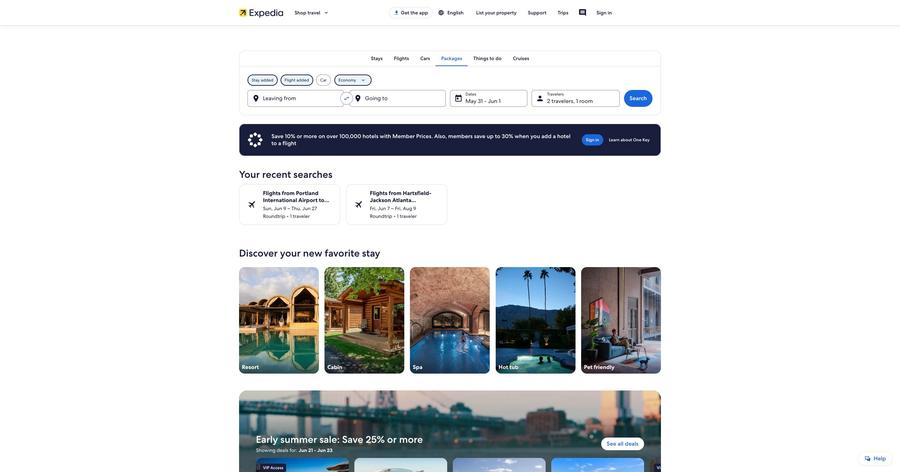 Task type: vqa. For each thing, say whether or not it's contained in the screenshot.
Good 816 reviews
no



Task type: describe. For each thing, give the bounding box(es) containing it.
exterior image
[[453, 458, 546, 472]]

expedia logo image
[[239, 8, 283, 18]]

trailing image
[[323, 9, 330, 16]]

pool image
[[650, 458, 743, 472]]

terrace/patio image
[[551, 458, 644, 472]]

1 flights image from the left
[[248, 200, 256, 209]]



Task type: locate. For each thing, give the bounding box(es) containing it.
discover a new thrilling city close to home. image
[[239, 391, 661, 472]]

rooftop pool image
[[256, 458, 349, 472]]

main content
[[0, 25, 900, 472]]

0 horizontal spatial flights image
[[248, 200, 256, 209]]

communication center icon image
[[578, 8, 587, 17]]

flights image
[[248, 200, 256, 209], [354, 200, 363, 209]]

small image
[[438, 9, 445, 16]]

tab list
[[239, 51, 661, 66]]

view next property themes image
[[657, 316, 665, 325]]

view from property image
[[354, 458, 447, 472]]

2 flights image from the left
[[354, 200, 363, 209]]

swap origin and destination values image
[[344, 95, 350, 102]]

download the app button image
[[394, 10, 400, 15]]

1 horizontal spatial flights image
[[354, 200, 363, 209]]



